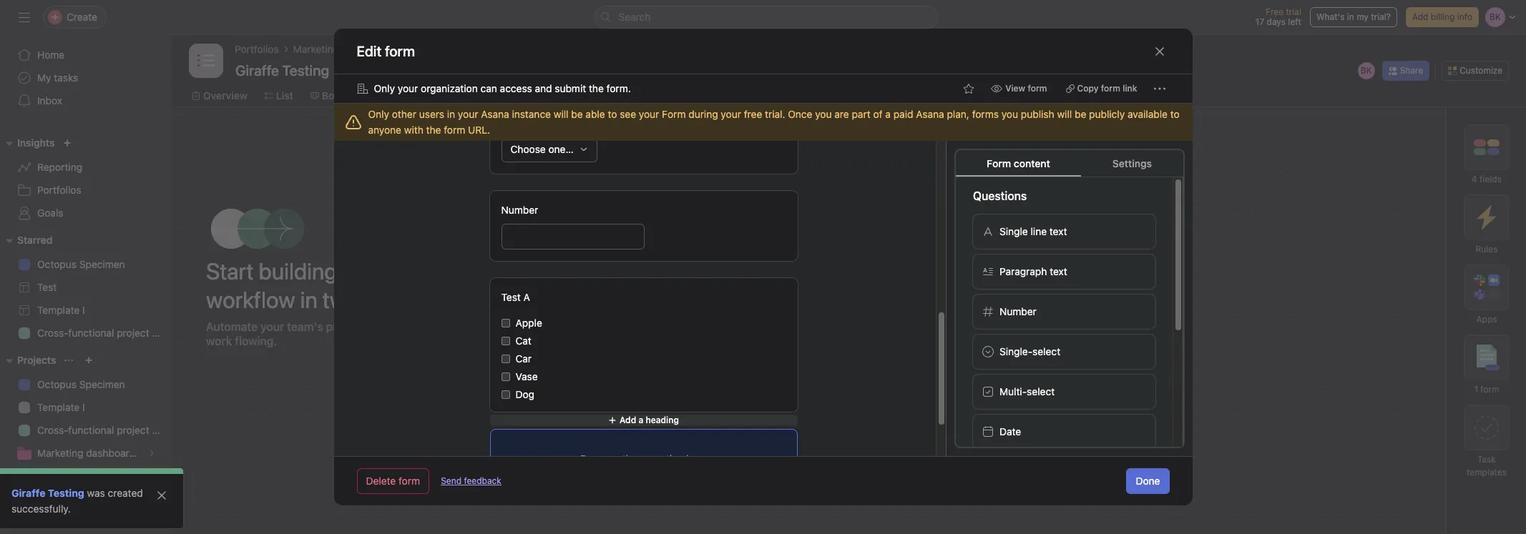 Task type: locate. For each thing, give the bounding box(es) containing it.
1 horizontal spatial portfolios link
[[235, 42, 279, 57]]

2 template from the top
[[37, 401, 80, 414]]

form inside the copy form link button
[[1101, 83, 1121, 94]]

only up 'anyone'
[[368, 108, 389, 120]]

test down starred
[[37, 281, 57, 293]]

close image
[[156, 490, 167, 502]]

add for add a heading
[[619, 415, 636, 426]]

will down submit
[[554, 108, 569, 120]]

the left form.
[[589, 82, 604, 94]]

form right delete
[[399, 475, 420, 487]]

overview link
[[192, 88, 247, 104]]

goals link
[[9, 202, 163, 225]]

1 vertical spatial portfolios
[[37, 184, 81, 196]]

and left the keep
[[371, 321, 391, 333]]

portfolios down reporting
[[37, 184, 81, 196]]

asana
[[481, 108, 509, 120], [916, 108, 944, 120]]

form for 1 form
[[1481, 384, 1500, 395]]

task link
[[9, 465, 163, 488]]

0 horizontal spatial portfolios
[[37, 184, 81, 196]]

form left link
[[1101, 83, 1121, 94]]

17
[[1256, 16, 1265, 27]]

send feedback
[[441, 476, 502, 487]]

number up how
[[501, 204, 538, 216]]

0 vertical spatial task
[[1478, 454, 1496, 465]]

1 vertical spatial template i
[[37, 401, 85, 414]]

project inside the projects element
[[117, 424, 149, 437]]

octopus specimen inside the projects element
[[37, 379, 125, 391]]

plan left automate
[[152, 327, 172, 339]]

in left my
[[1347, 11, 1355, 22]]

0 horizontal spatial marketing dashboard
[[37, 493, 135, 505]]

form up questions
[[987, 157, 1011, 170]]

only your organization can access and submit the form.
[[374, 82, 631, 94]]

tasks right my
[[54, 72, 78, 84]]

0 vertical spatial cross-
[[37, 327, 68, 339]]

form content
[[987, 157, 1050, 170]]

1 vertical spatial text
[[1050, 266, 1067, 278]]

0 vertical spatial octopus
[[37, 258, 77, 271]]

1 vertical spatial i
[[82, 401, 85, 414]]

left
[[1288, 16, 1302, 27]]

marketing dashboard down task link
[[37, 493, 135, 505]]

single-select
[[999, 346, 1060, 358]]

i inside starred element
[[82, 304, 85, 316]]

0 vertical spatial portfolios link
[[235, 42, 279, 57]]

project
[[117, 327, 149, 339], [117, 424, 149, 437]]

1 horizontal spatial a
[[886, 108, 891, 120]]

publicly
[[1089, 108, 1125, 120]]

marketing up board link
[[293, 43, 339, 55]]

0 vertical spatial are
[[835, 108, 849, 120]]

to right the added
[[713, 223, 726, 239]]

4 fields
[[1472, 174, 1502, 185]]

in right users
[[447, 108, 455, 120]]

2 specimen from the top
[[79, 379, 125, 391]]

2 vertical spatial marketing
[[37, 493, 83, 505]]

select up multi-select at the right bottom of the page
[[1032, 346, 1060, 358]]

edit form
[[357, 43, 415, 59]]

1 horizontal spatial and
[[535, 82, 552, 94]]

0 horizontal spatial will
[[554, 108, 569, 120]]

template i inside the projects element
[[37, 401, 85, 414]]

1 octopus specimen from the top
[[37, 258, 125, 271]]

only up the other
[[374, 82, 395, 94]]

octopus specimen link down goals 'link'
[[9, 253, 163, 276]]

1 i from the top
[[82, 304, 85, 316]]

1 vertical spatial template
[[37, 401, 80, 414]]

2 octopus specimen from the top
[[37, 379, 125, 391]]

2 horizontal spatial add
[[1413, 11, 1429, 22]]

projects element
[[0, 348, 172, 535]]

octopus specimen inside starred element
[[37, 258, 125, 271]]

2 vertical spatial in
[[300, 286, 318, 313]]

project inside starred element
[[117, 327, 149, 339]]

a left heading
[[638, 415, 643, 426]]

0 vertical spatial cross-functional project plan link
[[9, 322, 172, 345]]

cross-functional project plan up dashboards
[[37, 424, 172, 437]]

1 you from the left
[[815, 108, 832, 120]]

1 vertical spatial dashboard
[[86, 493, 135, 505]]

octopus down starred
[[37, 258, 77, 271]]

2 project from the top
[[117, 424, 149, 437]]

search list box
[[594, 6, 938, 29]]

part
[[852, 108, 871, 120]]

template i down test link
[[37, 304, 85, 316]]

octopus down projects
[[37, 379, 77, 391]]

form inside the delete form button
[[399, 475, 420, 487]]

select
[[1032, 346, 1060, 358], [1027, 386, 1055, 398]]

cross-functional project plan link down test link
[[9, 322, 172, 345]]

successfully.
[[11, 503, 71, 515]]

1 template i link from the top
[[9, 299, 163, 322]]

1 will from the left
[[554, 108, 569, 120]]

are left part
[[835, 108, 849, 120]]

list image
[[198, 52, 215, 69]]

octopus specimen down projects
[[37, 379, 125, 391]]

keep
[[394, 321, 420, 333]]

1 vertical spatial portfolios link
[[9, 179, 163, 202]]

number up single-
[[999, 306, 1036, 318]]

i up marketing dashboards
[[82, 401, 85, 414]]

the inside the only other users in your asana instance will be able to see your form during your free trial.  once you are part of a paid asana plan, forms you publish will be publicly available to anyone with the form url.
[[426, 124, 441, 136]]

1 horizontal spatial add
[[1113, 231, 1131, 243]]

1 vertical spatial are
[[569, 223, 589, 239]]

trial.
[[765, 108, 785, 120]]

0 horizontal spatial be
[[571, 108, 583, 120]]

tasks left move
[[841, 314, 863, 325]]

1 horizontal spatial marketing dashboard
[[293, 43, 391, 55]]

0 horizontal spatial asana
[[481, 108, 509, 120]]

0 vertical spatial form
[[662, 108, 686, 120]]

add left heading
[[619, 415, 636, 426]]

your up the other
[[398, 82, 418, 94]]

form right 'view'
[[1028, 83, 1047, 94]]

start building your workflow in two minutes automate your team's process and keep work flowing.
[[206, 258, 442, 348]]

1 vertical spatial only
[[368, 108, 389, 120]]

task inside task templates
[[1478, 454, 1496, 465]]

1 horizontal spatial be
[[1075, 108, 1087, 120]]

to left 'see'
[[608, 108, 617, 120]]

octopus inside starred element
[[37, 258, 77, 271]]

cross- inside the projects element
[[37, 424, 68, 437]]

0 horizontal spatial and
[[371, 321, 391, 333]]

plan for 2nd cross-functional project plan link from the top of the page
[[152, 424, 172, 437]]

functional up marketing dashboards
[[68, 424, 114, 437]]

plan up close image at the bottom left of page
[[152, 424, 172, 437]]

in up team's
[[300, 286, 318, 313]]

octopus inside the projects element
[[37, 379, 77, 391]]

plan
[[152, 327, 172, 339], [152, 424, 172, 437]]

1 vertical spatial a
[[638, 415, 643, 426]]

1 horizontal spatial tasks
[[592, 223, 627, 239]]

bk button
[[1357, 61, 1377, 81]]

your left free
[[721, 108, 741, 120]]

trial
[[1286, 6, 1302, 17]]

a inside button
[[638, 415, 643, 426]]

1 vertical spatial select
[[1027, 386, 1055, 398]]

only inside the only other users in your asana instance will be able to see your form during your free trial.  once you are part of a paid asana plan, forms you publish will be publicly available to anyone with the form url.
[[368, 108, 389, 120]]

single-
[[999, 346, 1032, 358]]

add
[[1413, 11, 1429, 22], [1113, 231, 1131, 243], [619, 415, 636, 426]]

2 plan from the top
[[152, 424, 172, 437]]

1 horizontal spatial portfolios
[[235, 43, 279, 55]]

cross- up marketing dashboards link
[[37, 424, 68, 437]]

test left a
[[501, 291, 520, 303]]

octopus specimen up test link
[[37, 258, 125, 271]]

cross- up projects
[[37, 327, 68, 339]]

1 vertical spatial in
[[447, 108, 455, 120]]

added
[[669, 223, 710, 239]]

timeline
[[379, 89, 419, 102]]

0 vertical spatial i
[[82, 304, 85, 316]]

content
[[1014, 157, 1050, 170]]

specimen inside starred element
[[79, 258, 125, 271]]

1 cross-functional project plan from the top
[[37, 327, 172, 339]]

octopus
[[37, 258, 77, 271], [37, 379, 77, 391]]

octopus specimen for template i
[[37, 379, 125, 391]]

2 octopus specimen link from the top
[[9, 374, 163, 396]]

cross-functional project plan link
[[9, 322, 172, 345], [9, 419, 172, 442]]

plan inside the projects element
[[152, 424, 172, 437]]

workflow link
[[507, 88, 563, 104]]

octopus for projects
[[37, 379, 77, 391]]

0 horizontal spatial add to starred image
[[360, 64, 372, 76]]

0 vertical spatial text
[[1049, 225, 1067, 238]]

to left this
[[890, 314, 899, 325]]

dashboard down task link
[[86, 493, 135, 505]]

task up giraffe testing link on the left of page
[[37, 470, 58, 482]]

form inside view form button
[[1028, 83, 1047, 94]]

1 be from the left
[[571, 108, 583, 120]]

2 horizontal spatial tasks
[[841, 314, 863, 325]]

tasks inside when tasks move to this section, what should happen automatically?
[[841, 314, 863, 325]]

project down test link
[[117, 327, 149, 339]]

2 vertical spatial add
[[619, 415, 636, 426]]

messages
[[689, 89, 737, 102]]

0 horizontal spatial the
[[426, 124, 441, 136]]

0 vertical spatial marketing dashboard link
[[293, 42, 391, 57]]

single
[[999, 225, 1028, 238]]

text right 'paragraph'
[[1050, 266, 1067, 278]]

0 horizontal spatial task
[[37, 470, 58, 482]]

1 vertical spatial cross-
[[37, 424, 68, 437]]

2 cross- from the top
[[37, 424, 68, 437]]

1 vertical spatial task
[[37, 470, 58, 482]]

what's in my trial?
[[1317, 11, 1391, 22]]

specimen up test link
[[79, 258, 125, 271]]

0 horizontal spatial portfolios link
[[9, 179, 163, 202]]

specimen for template i
[[79, 379, 125, 391]]

portfolios
[[235, 43, 279, 55], [37, 184, 81, 196]]

0 vertical spatial tasks
[[54, 72, 78, 84]]

delete form button
[[357, 469, 429, 495]]

1 vertical spatial specimen
[[79, 379, 125, 391]]

2 text from the top
[[1050, 266, 1067, 278]]

task inside the projects element
[[37, 470, 58, 482]]

1
[[1474, 384, 1478, 395]]

what
[[954, 314, 974, 325]]

dashboard up timeline 'link'
[[342, 43, 391, 55]]

functional inside starred element
[[68, 327, 114, 339]]

template i link up projects
[[9, 299, 163, 322]]

form right the 1
[[1481, 384, 1500, 395]]

asana right paid
[[916, 108, 944, 120]]

1 plan from the top
[[152, 327, 172, 339]]

cross-functional project plan link up marketing dashboards
[[9, 419, 172, 442]]

1 vertical spatial marketing dashboard
[[37, 493, 135, 505]]

0 vertical spatial only
[[374, 82, 395, 94]]

project up dashboards
[[117, 424, 149, 437]]

1 vertical spatial marketing
[[37, 447, 83, 459]]

in inside button
[[1347, 11, 1355, 22]]

tasks up this project?
[[592, 223, 627, 239]]

select down the single-select
[[1027, 386, 1055, 398]]

1 horizontal spatial the
[[589, 82, 604, 94]]

0 horizontal spatial marketing dashboard link
[[9, 488, 163, 511]]

octopus specimen link for test
[[9, 253, 163, 276]]

template i up marketing dashboards link
[[37, 401, 85, 414]]

octopus specimen link down projects
[[9, 374, 163, 396]]

functional down test link
[[68, 327, 114, 339]]

to inside how are tasks being added to this project?
[[713, 223, 726, 239]]

i
[[82, 304, 85, 316], [82, 401, 85, 414]]

i inside the projects element
[[82, 401, 85, 414]]

insights
[[17, 137, 55, 149]]

tasks inside global element
[[54, 72, 78, 84]]

0 vertical spatial portfolios
[[235, 43, 279, 55]]

1 octopus specimen link from the top
[[9, 253, 163, 276]]

only for only your organization can access and submit the form.
[[374, 82, 395, 94]]

marketing dashboard up board
[[293, 43, 391, 55]]

cross-
[[37, 327, 68, 339], [37, 424, 68, 437]]

0 vertical spatial number
[[501, 204, 538, 216]]

bk
[[1361, 65, 1372, 76]]

select for single-
[[1032, 346, 1060, 358]]

board
[[322, 89, 350, 102]]

invite
[[40, 510, 66, 522]]

1 horizontal spatial in
[[447, 108, 455, 120]]

you right forms
[[1002, 108, 1018, 120]]

template i link up marketing dashboards
[[9, 396, 163, 419]]

testing
[[48, 487, 84, 500]]

1 vertical spatial form
[[987, 157, 1011, 170]]

done
[[1136, 475, 1160, 487]]

0 horizontal spatial in
[[300, 286, 318, 313]]

paragraph text
[[999, 266, 1067, 278]]

0 horizontal spatial are
[[569, 223, 589, 239]]

marketing dashboard
[[293, 43, 391, 55], [37, 493, 135, 505]]

1 vertical spatial add
[[1113, 231, 1131, 243]]

0 horizontal spatial test
[[37, 281, 57, 293]]

number
[[501, 204, 538, 216], [999, 306, 1036, 318]]

0 vertical spatial template i link
[[9, 299, 163, 322]]

specimen for test
[[79, 258, 125, 271]]

home link
[[9, 44, 163, 67]]

2 will from the left
[[1057, 108, 1072, 120]]

add to starred image
[[360, 64, 372, 76], [963, 83, 975, 94]]

specimen up dashboards
[[79, 379, 125, 391]]

and inside edit form dialog
[[535, 82, 552, 94]]

functional
[[68, 327, 114, 339], [68, 424, 114, 437]]

invite button
[[14, 503, 75, 529]]

1 functional from the top
[[68, 327, 114, 339]]

template down projects
[[37, 401, 80, 414]]

0 vertical spatial octopus specimen link
[[9, 253, 163, 276]]

1 horizontal spatial test
[[501, 291, 520, 303]]

dashboard
[[609, 89, 660, 102]]

you right once
[[815, 108, 832, 120]]

you
[[815, 108, 832, 120], [1002, 108, 1018, 120]]

add left section
[[1113, 231, 1131, 243]]

2 cross-functional project plan from the top
[[37, 424, 172, 437]]

0 vertical spatial the
[[589, 82, 604, 94]]

settings
[[1113, 157, 1152, 170]]

plan inside starred element
[[152, 327, 172, 339]]

are right how
[[569, 223, 589, 239]]

board link
[[310, 88, 350, 104]]

2 horizontal spatial in
[[1347, 11, 1355, 22]]

specimen
[[79, 258, 125, 271], [79, 379, 125, 391]]

marketing up invite
[[37, 493, 83, 505]]

octopus for starred
[[37, 258, 77, 271]]

what's in my trial? button
[[1310, 7, 1398, 27]]

cross-functional project plan
[[37, 327, 172, 339], [37, 424, 172, 437]]

task for task templates
[[1478, 454, 1496, 465]]

template down test link
[[37, 304, 80, 316]]

tasks for my tasks
[[54, 72, 78, 84]]

text right line
[[1049, 225, 1067, 238]]

1 vertical spatial project
[[117, 424, 149, 437]]

test a
[[501, 291, 530, 303]]

portfolios link down reporting
[[9, 179, 163, 202]]

1 template i from the top
[[37, 304, 85, 316]]

1 horizontal spatial add to starred image
[[963, 83, 975, 94]]

1 template from the top
[[37, 304, 80, 316]]

1 vertical spatial cross-functional project plan link
[[9, 419, 172, 442]]

1 vertical spatial template i link
[[9, 396, 163, 419]]

form inside the only other users in your asana instance will be able to see your form during your free trial.  once you are part of a paid asana plan, forms you publish will be publicly available to anyone with the form url.
[[662, 108, 686, 120]]

add left billing
[[1413, 11, 1429, 22]]

files link
[[754, 88, 787, 104]]

task up templates
[[1478, 454, 1496, 465]]

goals
[[37, 207, 63, 219]]

1 cross- from the top
[[37, 327, 68, 339]]

will right publish
[[1057, 108, 1072, 120]]

1 cross-functional project plan link from the top
[[9, 322, 172, 345]]

0 horizontal spatial number
[[501, 204, 538, 216]]

0 vertical spatial and
[[535, 82, 552, 94]]

1 vertical spatial number
[[999, 306, 1036, 318]]

be
[[571, 108, 583, 120], [1075, 108, 1087, 120]]

0 vertical spatial add
[[1413, 11, 1429, 22]]

send feedback link
[[441, 475, 502, 488]]

tasks inside how are tasks being added to this project?
[[592, 223, 627, 239]]

portfolios link up "list" link
[[235, 42, 279, 57]]

0 vertical spatial add to starred image
[[360, 64, 372, 76]]

are
[[835, 108, 849, 120], [569, 223, 589, 239]]

0 vertical spatial a
[[886, 108, 891, 120]]

0 vertical spatial project
[[117, 327, 149, 339]]

dashboard link
[[597, 88, 660, 104]]

1 vertical spatial cross-functional project plan
[[37, 424, 172, 437]]

0 horizontal spatial you
[[815, 108, 832, 120]]

add to starred image up plan,
[[963, 83, 975, 94]]

0 horizontal spatial tasks
[[54, 72, 78, 84]]

add to starred image down edit form
[[360, 64, 372, 76]]

test link
[[9, 276, 163, 299]]

able
[[586, 108, 605, 120]]

once
[[788, 108, 813, 120]]

add inside edit form dialog
[[619, 415, 636, 426]]

1 vertical spatial plan
[[152, 424, 172, 437]]

url.
[[468, 124, 490, 136]]

1 horizontal spatial task
[[1478, 454, 1496, 465]]

1 project from the top
[[117, 327, 149, 339]]

be left able
[[571, 108, 583, 120]]

None text field
[[232, 57, 333, 83]]

0 vertical spatial octopus specimen
[[37, 258, 125, 271]]

1 vertical spatial functional
[[68, 424, 114, 437]]

see
[[620, 108, 636, 120]]

marketing up task link
[[37, 447, 83, 459]]

a inside the only other users in your asana instance will be able to see your form during your free trial.  once you are part of a paid asana plan, forms you publish will be publicly available to anyone with the form url.
[[886, 108, 891, 120]]

i down test link
[[82, 304, 85, 316]]

single line text
[[999, 225, 1067, 238]]

1 specimen from the top
[[79, 258, 125, 271]]

form left during
[[662, 108, 686, 120]]

be left publicly
[[1075, 108, 1087, 120]]

the down users
[[426, 124, 441, 136]]

1 octopus from the top
[[37, 258, 77, 271]]

form for view form
[[1028, 83, 1047, 94]]

paragraph
[[999, 266, 1047, 278]]

0 vertical spatial plan
[[152, 327, 172, 339]]

1 vertical spatial octopus specimen link
[[9, 374, 163, 396]]

and left submit
[[535, 82, 552, 94]]

portfolios up "list" link
[[235, 43, 279, 55]]

2 i from the top
[[82, 401, 85, 414]]

are inside the only other users in your asana instance will be able to see your form during your free trial.  once you are part of a paid asana plan, forms you publish will be publicly available to anyone with the form url.
[[835, 108, 849, 120]]

0 horizontal spatial dashboard
[[86, 493, 135, 505]]

1 horizontal spatial will
[[1057, 108, 1072, 120]]

2 octopus from the top
[[37, 379, 77, 391]]

cross-functional project plan down test link
[[37, 327, 172, 339]]

1 horizontal spatial dashboard
[[342, 43, 391, 55]]

specimen inside the projects element
[[79, 379, 125, 391]]

2 functional from the top
[[68, 424, 114, 437]]

happen
[[815, 327, 846, 338]]

tasks
[[54, 72, 78, 84], [592, 223, 627, 239], [841, 314, 863, 325]]

are inside how are tasks being added to this project?
[[569, 223, 589, 239]]

with
[[404, 124, 424, 136]]

in inside the only other users in your asana instance will be able to see your form during your free trial.  once you are part of a paid asana plan, forms you publish will be publicly available to anyone with the form url.
[[447, 108, 455, 120]]

0 horizontal spatial a
[[638, 415, 643, 426]]

a right 'of'
[[886, 108, 891, 120]]

2 template i from the top
[[37, 401, 85, 414]]

2 cross-functional project plan link from the top
[[9, 419, 172, 442]]

test inside test link
[[37, 281, 57, 293]]

form left url. on the left top of the page
[[444, 124, 465, 136]]

0 vertical spatial template
[[37, 304, 80, 316]]

publish
[[1021, 108, 1055, 120]]

work flowing.
[[206, 335, 277, 348]]

test inside edit form dialog
[[501, 291, 520, 303]]

0 horizontal spatial form
[[662, 108, 686, 120]]

asana up url. on the left top of the page
[[481, 108, 509, 120]]

dashboard inside the projects element
[[86, 493, 135, 505]]

portfolios link
[[235, 42, 279, 57], [9, 179, 163, 202]]

submit
[[555, 82, 586, 94]]

1 vertical spatial octopus specimen
[[37, 379, 125, 391]]

1 horizontal spatial number
[[999, 306, 1036, 318]]

1 vertical spatial tasks
[[592, 223, 627, 239]]



Task type: vqa. For each thing, say whether or not it's contained in the screenshot.
right will
yes



Task type: describe. For each thing, give the bounding box(es) containing it.
to inside when tasks move to this section, what should happen automatically?
[[890, 314, 899, 325]]

0 vertical spatial dashboard
[[342, 43, 391, 55]]

0 vertical spatial marketing
[[293, 43, 339, 55]]

my tasks link
[[9, 67, 163, 89]]

automatically?
[[848, 327, 909, 338]]

share
[[1400, 65, 1424, 76]]

days
[[1267, 16, 1286, 27]]

delete
[[366, 475, 396, 487]]

section,
[[919, 314, 952, 325]]

link
[[1123, 83, 1138, 94]]

this project?
[[592, 243, 671, 259]]

form inside the only other users in your asana instance will be able to see your form during your free trial.  once you are part of a paid asana plan, forms you publish will be publicly available to anyone with the form url.
[[444, 124, 465, 136]]

1 asana from the left
[[481, 108, 509, 120]]

2 be from the left
[[1075, 108, 1087, 120]]

free
[[1266, 6, 1284, 17]]

form for delete form
[[399, 475, 420, 487]]

1 text from the top
[[1049, 225, 1067, 238]]

inbox
[[37, 94, 62, 107]]

starred button
[[0, 232, 53, 249]]

portfolios inside insights element
[[37, 184, 81, 196]]

send
[[441, 476, 462, 487]]

move
[[866, 314, 888, 325]]

task templates
[[1467, 454, 1507, 478]]

form for copy form link
[[1101, 83, 1121, 94]]

giraffe testing
[[11, 487, 84, 500]]

octopus specimen for test
[[37, 258, 125, 271]]

hide sidebar image
[[19, 11, 30, 23]]

search button
[[594, 6, 938, 29]]

functional inside the projects element
[[68, 424, 114, 437]]

inbox link
[[9, 89, 163, 112]]

add a heading button
[[489, 415, 797, 427]]

to right available
[[1171, 108, 1180, 120]]

instance
[[512, 108, 551, 120]]

starred element
[[0, 228, 172, 348]]

add for add section
[[1113, 231, 1131, 243]]

1 horizontal spatial marketing dashboard link
[[293, 42, 391, 57]]

add for add billing info
[[1413, 11, 1429, 22]]

2 template i link from the top
[[9, 396, 163, 419]]

cross- inside starred element
[[37, 327, 68, 339]]

and inside the start building your workflow in two minutes automate your team's process and keep work flowing.
[[371, 321, 391, 333]]

2 asana from the left
[[916, 108, 944, 120]]

messages link
[[678, 88, 737, 104]]

being
[[630, 223, 666, 239]]

view form
[[1006, 83, 1047, 94]]

test for test
[[37, 281, 57, 293]]

tasks for when tasks move to this section, what should happen automatically?
[[841, 314, 863, 325]]

marketing dashboard inside the projects element
[[37, 493, 135, 505]]

4
[[1472, 174, 1478, 185]]

add section button
[[1086, 225, 1177, 250]]

your up two minutes
[[342, 258, 385, 285]]

2 you from the left
[[1002, 108, 1018, 120]]

more actions image
[[1154, 83, 1165, 94]]

close this dialog image
[[1154, 45, 1165, 57]]

task for task
[[37, 470, 58, 482]]

overview
[[203, 89, 247, 102]]

reporting
[[37, 161, 82, 173]]

copy
[[1077, 83, 1099, 94]]

only other users in your asana instance will be able to see your form during your free trial.  once you are part of a paid asana plan, forms you publish will be publicly available to anyone with the form url.
[[368, 108, 1180, 136]]

plan,
[[947, 108, 970, 120]]

during
[[689, 108, 718, 120]]

share button
[[1382, 61, 1430, 81]]

heading
[[645, 415, 679, 426]]

only for only other users in your asana instance will be able to see your form during your free trial.  once you are part of a paid asana plan, forms you publish will be publicly available to anyone with the form url.
[[368, 108, 389, 120]]

select for multi-
[[1027, 386, 1055, 398]]

cross-functional project plan inside starred element
[[37, 327, 172, 339]]

available
[[1128, 108, 1168, 120]]

marketing dashboards link
[[9, 442, 163, 465]]

home
[[37, 49, 65, 61]]

add billing info button
[[1406, 7, 1479, 27]]

your right 'see'
[[639, 108, 659, 120]]

plan for second cross-functional project plan link from the bottom of the page
[[152, 327, 172, 339]]

your down calendar
[[458, 108, 478, 120]]

organization
[[421, 82, 478, 94]]

feedback
[[464, 476, 502, 487]]

team's
[[287, 321, 323, 333]]

process
[[326, 321, 368, 333]]

view form button
[[985, 79, 1054, 99]]

1 horizontal spatial form
[[987, 157, 1011, 170]]

list link
[[265, 88, 293, 104]]

free trial 17 days left
[[1256, 6, 1302, 27]]

octopus specimen link for template i
[[9, 374, 163, 396]]

how
[[536, 223, 565, 239]]

1 vertical spatial marketing dashboard link
[[9, 488, 163, 511]]

template inside starred element
[[37, 304, 80, 316]]

this
[[901, 314, 916, 325]]

templates
[[1467, 467, 1507, 478]]

of
[[873, 108, 883, 120]]

marketing dashboards
[[37, 447, 140, 459]]

add a heading
[[619, 415, 679, 426]]

forms
[[520, 326, 546, 336]]

paid
[[894, 108, 913, 120]]

free
[[744, 108, 762, 120]]

date
[[999, 426, 1021, 438]]

test for test a
[[501, 291, 520, 303]]

list
[[276, 89, 293, 102]]

workflow
[[206, 286, 295, 313]]

multi-
[[999, 386, 1027, 398]]

insights element
[[0, 130, 172, 228]]

reporting link
[[9, 156, 163, 179]]

two minutes
[[323, 286, 442, 313]]

template inside the projects element
[[37, 401, 80, 414]]

in inside the start building your workflow in two minutes automate your team's process and keep work flowing.
[[300, 286, 318, 313]]

my
[[37, 72, 51, 84]]

trial?
[[1371, 11, 1391, 22]]

1 vertical spatial add to starred image
[[963, 83, 975, 94]]

delete form
[[366, 475, 420, 487]]

template i inside starred element
[[37, 304, 85, 316]]

section
[[1134, 231, 1168, 243]]

dashboards
[[86, 447, 140, 459]]

0 vertical spatial marketing dashboard
[[293, 43, 391, 55]]

add section
[[1113, 231, 1168, 243]]

rules
[[1476, 244, 1498, 255]]

giraffe testing link
[[11, 487, 84, 500]]

my
[[1357, 11, 1369, 22]]

was created successfully.
[[11, 487, 143, 515]]

questions
[[973, 190, 1027, 203]]

edit form dialog
[[334, 0, 1193, 535]]

anyone
[[368, 124, 401, 136]]

when
[[815, 314, 839, 325]]

projects
[[17, 354, 56, 366]]

cross-functional project plan inside the projects element
[[37, 424, 172, 437]]

global element
[[0, 35, 172, 121]]

your left team's
[[261, 321, 284, 333]]



